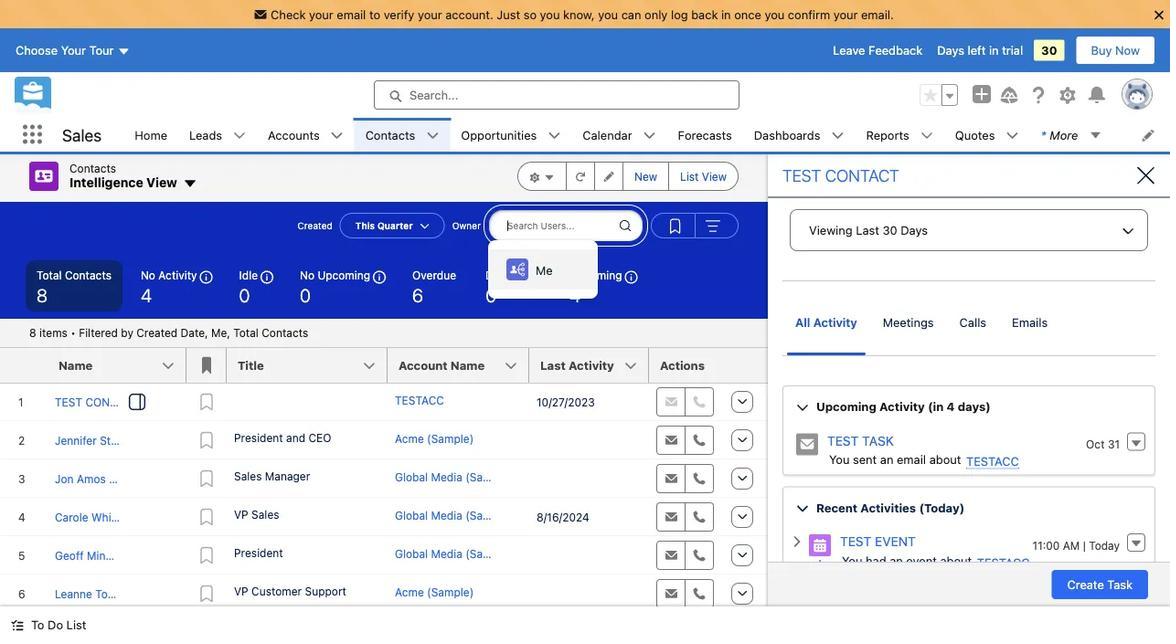 Task type: describe. For each thing, give the bounding box(es) containing it.
you sent an email about testacc
[[830, 453, 1020, 468]]

recent activities (today) button
[[785, 499, 1154, 516]]

1 vertical spatial today
[[1090, 539, 1121, 552]]

cell for and
[[530, 422, 649, 460]]

test event link
[[841, 535, 916, 550]]

check
[[271, 7, 306, 21]]

list inside list view button
[[681, 170, 699, 183]]

upcoming activity (in 4 days)
[[817, 400, 991, 414]]

am
[[1064, 539, 1081, 552]]

trial
[[1003, 44, 1024, 57]]

row number cell
[[0, 349, 48, 384]]

text default image for calendar
[[644, 129, 656, 142]]

contacts link
[[355, 118, 427, 152]]

manager
[[265, 470, 310, 483]]

list view button
[[669, 162, 739, 191]]

8 inside total contacts 8
[[37, 284, 48, 306]]

customer
[[252, 585, 302, 598]]

days inside button
[[901, 223, 928, 237]]

contacts up title button
[[262, 327, 308, 340]]

view for list view
[[702, 170, 727, 183]]

filtered
[[79, 327, 118, 340]]

sent
[[853, 453, 877, 467]]

2 name from the left
[[451, 359, 485, 373]]

list inside to do list button
[[66, 619, 86, 633]]

days left in trial
[[938, 44, 1024, 57]]

emails button
[[1000, 311, 1061, 355]]

4 for upcoming
[[570, 284, 581, 306]]

about for test event
[[941, 554, 973, 568]]

overdue 6
[[413, 269, 457, 306]]

0 horizontal spatial email
[[337, 7, 366, 21]]

ceo
[[309, 432, 332, 445]]

1 horizontal spatial total
[[234, 327, 259, 340]]

action image
[[723, 349, 768, 383]]

oct
[[1087, 438, 1105, 451]]

|
[[1084, 539, 1087, 552]]

upcoming for upcoming activity (in 4 days)
[[817, 400, 877, 414]]

leave feedback link
[[834, 44, 923, 57]]

6
[[413, 284, 424, 306]]

vp for vp sales
[[234, 509, 249, 521]]

activity for no
[[159, 269, 197, 282]]

0 vertical spatial days
[[938, 44, 965, 57]]

*
[[1041, 128, 1047, 142]]

Search Users... text field
[[488, 209, 644, 242]]

task
[[863, 433, 894, 449]]

* more
[[1041, 128, 1079, 142]]

4 for no activity
[[141, 284, 152, 306]]

row number image
[[0, 349, 48, 383]]

text default image for accounts
[[331, 129, 344, 142]]

vp for vp customer support
[[234, 585, 249, 598]]

8 items • filtered by created date, me, total contacts
[[29, 327, 308, 340]]

test contact
[[783, 166, 900, 186]]

no activity
[[141, 269, 197, 282]]

an for task
[[881, 453, 894, 467]]

1 name from the left
[[59, 359, 93, 373]]

feedback
[[869, 44, 923, 57]]

confirm
[[788, 7, 831, 21]]

today inside due today 0
[[510, 269, 540, 282]]

3 you from the left
[[765, 7, 785, 21]]

accounts link
[[257, 118, 331, 152]]

list containing home
[[124, 118, 1171, 152]]

email.
[[862, 7, 894, 21]]

now
[[1116, 44, 1141, 57]]

me option
[[488, 250, 598, 290]]

email inside you sent an email about testacc
[[897, 453, 927, 467]]

important cell
[[187, 349, 227, 384]]

more
[[1050, 128, 1079, 142]]

quotes link
[[945, 118, 1007, 152]]

recent activities (today)
[[817, 501, 965, 515]]

leave
[[834, 44, 866, 57]]

dashboards link
[[743, 118, 832, 152]]

viewing last 30 days
[[810, 223, 928, 237]]

1 vertical spatial in
[[990, 44, 999, 57]]

account
[[399, 359, 448, 373]]

text default image left event 'icon'
[[791, 536, 804, 548]]

dashboards list item
[[743, 118, 856, 152]]

title button
[[227, 349, 388, 383]]

event image
[[810, 535, 831, 557]]

title
[[238, 359, 264, 373]]

can
[[622, 7, 642, 21]]

group containing new
[[518, 162, 739, 191]]

home link
[[124, 118, 178, 152]]

you for test task
[[830, 453, 850, 467]]

accounts list item
[[257, 118, 355, 152]]

last activity cell
[[530, 349, 660, 384]]

name button
[[48, 349, 187, 383]]

(today)
[[920, 501, 965, 515]]

text default image for opportunities
[[548, 129, 561, 142]]

just
[[497, 7, 521, 21]]

sales for sales manager
[[234, 470, 262, 483]]

forecasts
[[678, 128, 732, 142]]

an for event
[[890, 554, 904, 568]]

about for test task
[[930, 453, 962, 467]]

no for 0
[[300, 269, 315, 282]]

reports
[[867, 128, 910, 142]]

text default image inside to do list button
[[11, 620, 24, 633]]

event
[[876, 535, 916, 550]]

text default image for quotes
[[1007, 129, 1019, 142]]

buy
[[1092, 44, 1113, 57]]

due
[[486, 269, 506, 282]]

buy now
[[1092, 44, 1141, 57]]

(in
[[929, 400, 944, 414]]

total inside total contacts 8
[[37, 269, 62, 282]]

0 for no upcoming
[[300, 284, 311, 306]]

all activity button
[[783, 311, 871, 355]]

total contacts 8
[[37, 269, 112, 306]]

calendar link
[[572, 118, 644, 152]]

to
[[31, 619, 44, 633]]

upcoming for upcoming
[[570, 269, 623, 282]]

0 horizontal spatial in
[[722, 7, 731, 21]]

this quarter
[[356, 220, 413, 231]]

last inside 'button'
[[541, 359, 566, 373]]

calendar
[[583, 128, 633, 142]]

items
[[39, 327, 68, 340]]

choose your tour
[[16, 44, 114, 57]]

know,
[[563, 7, 595, 21]]

1 horizontal spatial created
[[298, 221, 333, 231]]

owner
[[452, 221, 481, 231]]

support
[[305, 585, 347, 598]]

activity for upcoming
[[880, 400, 926, 414]]

0 vertical spatial 30
[[1042, 44, 1058, 57]]

calls
[[960, 316, 987, 329]]

action cell
[[723, 349, 768, 384]]

cell for customer
[[530, 575, 649, 614]]

recent
[[817, 501, 858, 515]]

reports list item
[[856, 118, 945, 152]]

president and ceo
[[234, 432, 332, 445]]

2 vertical spatial group
[[651, 213, 739, 239]]

test task
[[828, 433, 894, 449]]

me
[[536, 264, 553, 277]]

leads link
[[178, 118, 233, 152]]

text default image down the "leads" link
[[183, 177, 197, 191]]

10/27/2023
[[537, 396, 595, 409]]

actions cell
[[649, 349, 723, 384]]



Task type: locate. For each thing, give the bounding box(es) containing it.
create task group
[[1052, 571, 1149, 600]]

activity inside button
[[814, 316, 858, 329]]

task
[[1108, 578, 1133, 592]]

list view
[[681, 170, 727, 183]]

1 0 from the left
[[239, 284, 250, 306]]

2 president from the top
[[234, 547, 283, 560]]

only
[[645, 7, 668, 21]]

total up the items
[[37, 269, 62, 282]]

text default image for reports
[[921, 129, 934, 142]]

1 vertical spatial list
[[66, 619, 86, 633]]

1 horizontal spatial 4
[[570, 284, 581, 306]]

4 down no activity
[[141, 284, 152, 306]]

Activity Date Range, Viewing Last 30 Days button
[[790, 209, 1149, 251]]

testacc for task
[[967, 455, 1020, 468]]

2 you from the left
[[598, 7, 618, 21]]

0 vertical spatial about
[[930, 453, 962, 467]]

8 left the items
[[29, 327, 36, 340]]

0 vertical spatial email
[[337, 7, 366, 21]]

search...
[[410, 88, 459, 102]]

name down •
[[59, 359, 93, 373]]

0 down due
[[486, 284, 497, 306]]

leads list item
[[178, 118, 257, 152]]

1 vertical spatial you
[[842, 554, 863, 568]]

in right 'back'
[[722, 7, 731, 21]]

about right event
[[941, 554, 973, 568]]

created right by
[[137, 327, 178, 340]]

2 vertical spatial test
[[841, 535, 872, 550]]

0 horizontal spatial 30
[[883, 223, 898, 237]]

1 vertical spatial sales
[[234, 470, 262, 483]]

search... button
[[374, 81, 740, 110]]

text default image up 'new'
[[644, 129, 656, 142]]

text default image right 'reports'
[[921, 129, 934, 142]]

text default image
[[1090, 129, 1103, 142], [233, 129, 246, 142], [427, 129, 439, 142], [1007, 129, 1019, 142], [183, 177, 197, 191]]

activity for last
[[569, 359, 615, 373]]

•
[[71, 327, 76, 340]]

0 vertical spatial sales
[[62, 125, 102, 145]]

so
[[524, 7, 537, 21]]

1 vertical spatial last
[[541, 359, 566, 373]]

vp down sales manager
[[234, 509, 249, 521]]

0 horizontal spatial last
[[541, 359, 566, 373]]

president for president
[[234, 547, 283, 560]]

0 horizontal spatial today
[[510, 269, 540, 282]]

home
[[135, 128, 167, 142]]

2 horizontal spatial upcoming
[[817, 400, 877, 414]]

testacc down recent activities (today) dropdown button
[[978, 556, 1031, 569]]

0 vertical spatial vp
[[234, 509, 249, 521]]

last up 10/27/2023 on the bottom
[[541, 359, 566, 373]]

you left can
[[598, 7, 618, 21]]

testacc link up recent activities (today) dropdown button
[[967, 455, 1020, 469]]

grid
[[0, 349, 768, 644]]

email image
[[797, 434, 819, 456]]

you right once
[[765, 7, 785, 21]]

0 horizontal spatial you
[[540, 7, 560, 21]]

2 horizontal spatial 0
[[486, 284, 497, 306]]

activity for all
[[814, 316, 858, 329]]

0 vertical spatial test
[[783, 166, 822, 186]]

contacts inside the contacts link
[[366, 128, 416, 142]]

new button
[[623, 162, 670, 191]]

today right due
[[510, 269, 540, 282]]

vp
[[234, 509, 249, 521], [234, 585, 249, 598]]

text default image left *
[[1007, 129, 1019, 142]]

sales up vp sales
[[234, 470, 262, 483]]

to do list
[[31, 619, 86, 633]]

0 horizontal spatial days
[[901, 223, 928, 237]]

testacc link
[[967, 455, 1020, 469], [978, 556, 1031, 570]]

testacc for event
[[978, 556, 1031, 569]]

0 vertical spatial testacc link
[[967, 455, 1020, 469]]

8 items • filtered by created date, me, total contacts status
[[29, 327, 308, 340]]

1 vertical spatial testacc link
[[978, 556, 1031, 570]]

0 vertical spatial testacc
[[967, 455, 1020, 468]]

days
[[938, 44, 965, 57], [901, 223, 928, 237]]

forecasts link
[[667, 118, 743, 152]]

testacc link for test event
[[978, 556, 1031, 570]]

oct 31
[[1087, 438, 1121, 451]]

sales up intelligence
[[62, 125, 102, 145]]

1 horizontal spatial you
[[598, 7, 618, 21]]

1 horizontal spatial your
[[418, 7, 442, 21]]

1 your from the left
[[309, 7, 334, 21]]

you
[[830, 453, 850, 467], [842, 554, 863, 568]]

dashboards
[[754, 128, 821, 142]]

4 inside dropdown button
[[947, 400, 955, 414]]

1 vertical spatial 8
[[29, 327, 36, 340]]

1 horizontal spatial 30
[[1042, 44, 1058, 57]]

your
[[309, 7, 334, 21], [418, 7, 442, 21], [834, 7, 858, 21]]

quotes
[[956, 128, 996, 142]]

opportunities list item
[[450, 118, 572, 152]]

and
[[286, 432, 306, 445]]

activity inside dropdown button
[[880, 400, 926, 414]]

8 up the items
[[37, 284, 48, 306]]

1 vertical spatial total
[[234, 327, 259, 340]]

0 vertical spatial group
[[920, 84, 959, 106]]

president down vp sales
[[234, 547, 283, 560]]

text default image inside 'opportunities' "list item"
[[548, 129, 561, 142]]

upcoming right me
[[570, 269, 623, 282]]

1 horizontal spatial 0
[[300, 284, 311, 306]]

me,
[[211, 327, 230, 340]]

0 vertical spatial in
[[722, 7, 731, 21]]

1 horizontal spatial view
[[702, 170, 727, 183]]

leads
[[189, 128, 222, 142]]

an down task
[[881, 453, 894, 467]]

4 right the '(in'
[[947, 400, 955, 414]]

3 0 from the left
[[486, 284, 497, 306]]

2 horizontal spatial 4
[[947, 400, 955, 414]]

you for test event
[[842, 554, 863, 568]]

overdue
[[413, 269, 457, 282]]

group down calendar 'list item'
[[518, 162, 739, 191]]

last activity
[[541, 359, 615, 373]]

upcoming up test task link
[[817, 400, 877, 414]]

today right |
[[1090, 539, 1121, 552]]

text default image inside contacts list item
[[427, 129, 439, 142]]

contact
[[826, 166, 900, 186]]

days left left
[[938, 44, 965, 57]]

president left and
[[234, 432, 283, 445]]

2 vertical spatial sales
[[252, 509, 279, 521]]

back
[[692, 7, 718, 21]]

about
[[930, 453, 962, 467], [941, 554, 973, 568]]

view inside button
[[702, 170, 727, 183]]

your left email.
[[834, 7, 858, 21]]

1 horizontal spatial no
[[300, 269, 315, 282]]

2 horizontal spatial you
[[765, 7, 785, 21]]

days)
[[958, 400, 991, 414]]

activity up 10/27/2023 on the bottom
[[569, 359, 615, 373]]

view down home
[[147, 175, 177, 190]]

2 vp from the top
[[234, 585, 249, 598]]

30 right trial
[[1042, 44, 1058, 57]]

last inside button
[[856, 223, 880, 237]]

create task button
[[1052, 571, 1149, 600]]

8
[[37, 284, 48, 306], [29, 327, 36, 340]]

once
[[735, 7, 762, 21]]

0 horizontal spatial 8
[[29, 327, 36, 340]]

activity left the '(in'
[[880, 400, 926, 414]]

choose
[[16, 44, 58, 57]]

2 0 from the left
[[300, 284, 311, 306]]

1 no from the left
[[141, 269, 155, 282]]

to
[[369, 7, 381, 21]]

text default image right the more
[[1090, 129, 1103, 142]]

no right idle
[[300, 269, 315, 282]]

about up (today)
[[930, 453, 962, 467]]

testacc up recent activities (today) dropdown button
[[967, 455, 1020, 468]]

test up "sent"
[[828, 433, 859, 449]]

contacts inside total contacts 8
[[65, 269, 112, 282]]

0 vertical spatial president
[[234, 432, 283, 445]]

had
[[866, 554, 887, 568]]

list
[[681, 170, 699, 183], [66, 619, 86, 633]]

0 horizontal spatial no
[[141, 269, 155, 282]]

test contact link
[[783, 166, 900, 186]]

vp left customer
[[234, 585, 249, 598]]

your right check on the left
[[309, 7, 334, 21]]

by
[[121, 327, 133, 340]]

upcoming
[[318, 269, 371, 282], [570, 269, 623, 282], [817, 400, 877, 414]]

text default image down search... button
[[548, 129, 561, 142]]

activity inside 'button'
[[569, 359, 615, 373]]

president
[[234, 432, 283, 445], [234, 547, 283, 560]]

cell
[[227, 383, 388, 422], [530, 422, 649, 460], [530, 460, 649, 499], [530, 537, 649, 575], [530, 575, 649, 614]]

test down dashboards list item
[[783, 166, 822, 186]]

0 horizontal spatial 0
[[239, 284, 250, 306]]

you inside you had an event about testacc
[[842, 554, 863, 568]]

to do list button
[[0, 607, 97, 644]]

0 inside due today 0
[[486, 284, 497, 306]]

sales manager
[[234, 470, 310, 483]]

text default image inside leads list item
[[233, 129, 246, 142]]

text default image inside dashboards list item
[[832, 129, 845, 142]]

text default image inside calendar 'list item'
[[644, 129, 656, 142]]

account name cell
[[388, 349, 541, 384]]

name cell
[[48, 349, 198, 384]]

test for test task
[[828, 433, 859, 449]]

you had an event about testacc
[[842, 554, 1031, 569]]

text default image up the test contact on the right top of the page
[[832, 129, 845, 142]]

email left to
[[337, 7, 366, 21]]

1 vertical spatial test
[[828, 433, 859, 449]]

upcoming down the 'this'
[[318, 269, 371, 282]]

sales for sales
[[62, 125, 102, 145]]

0 down no upcoming
[[300, 284, 311, 306]]

0 horizontal spatial total
[[37, 269, 62, 282]]

1 vertical spatial days
[[901, 223, 928, 237]]

account.
[[446, 7, 494, 21]]

1 vertical spatial created
[[137, 327, 178, 340]]

30 inside button
[[883, 223, 898, 237]]

3 your from the left
[[834, 7, 858, 21]]

1 vertical spatial group
[[518, 162, 739, 191]]

key performance indicators group
[[0, 261, 768, 319]]

in right left
[[990, 44, 999, 57]]

1 horizontal spatial last
[[856, 223, 880, 237]]

0 horizontal spatial created
[[137, 327, 178, 340]]

tour
[[89, 44, 114, 57]]

0 vertical spatial today
[[510, 269, 540, 282]]

opportunities link
[[450, 118, 548, 152]]

you left "sent"
[[830, 453, 850, 467]]

an inside you had an event about testacc
[[890, 554, 904, 568]]

accounts
[[268, 128, 320, 142]]

due today 0
[[486, 269, 540, 306]]

account name button
[[388, 349, 530, 383]]

1 horizontal spatial email
[[897, 453, 927, 467]]

1 vertical spatial testacc
[[978, 556, 1031, 569]]

1 vertical spatial an
[[890, 554, 904, 568]]

calendar list item
[[572, 118, 667, 152]]

text default image right leads
[[233, 129, 246, 142]]

text default image right accounts
[[331, 129, 344, 142]]

test task link
[[828, 433, 894, 449]]

no
[[141, 269, 155, 282], [300, 269, 315, 282]]

activity right "all"
[[814, 316, 858, 329]]

total right me, on the left bottom of page
[[234, 327, 259, 340]]

1 vp from the top
[[234, 509, 249, 521]]

you right so in the left top of the page
[[540, 7, 560, 21]]

created left the 'this'
[[298, 221, 333, 231]]

testacc link for test task
[[967, 455, 1020, 469]]

you left had
[[842, 554, 863, 568]]

cell for manager
[[530, 460, 649, 499]]

meetings button
[[871, 311, 947, 355]]

text default image for contacts
[[427, 129, 439, 142]]

31
[[1109, 438, 1121, 451]]

text default image inside accounts list item
[[331, 129, 344, 142]]

0 vertical spatial list
[[681, 170, 699, 183]]

name right account
[[451, 359, 485, 373]]

test up had
[[841, 535, 872, 550]]

no up 8 items • filtered by created date, me, total contacts status
[[141, 269, 155, 282]]

list right do
[[66, 619, 86, 633]]

0 horizontal spatial upcoming
[[318, 269, 371, 282]]

group down list view button on the top right of page
[[651, 213, 739, 239]]

you inside you sent an email about testacc
[[830, 453, 850, 467]]

account name
[[399, 359, 485, 373]]

1 horizontal spatial today
[[1090, 539, 1121, 552]]

title cell
[[227, 349, 399, 384]]

calls button
[[947, 311, 1000, 355]]

group up the quotes link at the right
[[920, 84, 959, 106]]

11:00
[[1033, 539, 1061, 552]]

list
[[124, 118, 1171, 152]]

contacts up filtered
[[65, 269, 112, 282]]

in
[[722, 7, 731, 21], [990, 44, 999, 57]]

0 vertical spatial total
[[37, 269, 62, 282]]

meetings
[[883, 316, 935, 329]]

left
[[968, 44, 986, 57]]

0 vertical spatial an
[[881, 453, 894, 467]]

1 horizontal spatial 8
[[37, 284, 48, 306]]

test
[[783, 166, 822, 186], [828, 433, 859, 449], [841, 535, 872, 550]]

verify
[[384, 7, 415, 21]]

0 horizontal spatial your
[[309, 7, 334, 21]]

testacc inside you sent an email about testacc
[[967, 455, 1020, 468]]

contacts list item
[[355, 118, 450, 152]]

2 horizontal spatial your
[[834, 7, 858, 21]]

group
[[920, 84, 959, 106], [518, 162, 739, 191], [651, 213, 739, 239]]

actions
[[660, 359, 705, 373]]

1 vertical spatial president
[[234, 547, 283, 560]]

days right viewing
[[901, 223, 928, 237]]

grid containing name
[[0, 349, 768, 644]]

activity up 8 items • filtered by created date, me, total contacts
[[159, 269, 197, 282]]

last right viewing
[[856, 223, 880, 237]]

an down event
[[890, 554, 904, 568]]

event
[[907, 554, 937, 568]]

view down forecasts link
[[702, 170, 727, 183]]

do
[[48, 619, 63, 633]]

1 vertical spatial email
[[897, 453, 927, 467]]

1 you from the left
[[540, 7, 560, 21]]

log
[[671, 7, 688, 21]]

quotes list item
[[945, 118, 1030, 152]]

0 down idle
[[239, 284, 250, 306]]

0 vertical spatial 8
[[37, 284, 48, 306]]

email right "sent"
[[897, 453, 927, 467]]

buy now button
[[1076, 36, 1156, 65]]

testacc link down recent activities (today) dropdown button
[[978, 556, 1031, 570]]

president for president and ceo
[[234, 432, 283, 445]]

1 horizontal spatial upcoming
[[570, 269, 623, 282]]

0 vertical spatial last
[[856, 223, 880, 237]]

0 vertical spatial you
[[830, 453, 850, 467]]

text default image inside quotes list item
[[1007, 129, 1019, 142]]

list right 'new'
[[681, 170, 699, 183]]

view for intelligence view
[[147, 175, 177, 190]]

all activity
[[796, 316, 858, 329]]

1 vertical spatial 30
[[883, 223, 898, 237]]

text default image for leads
[[233, 129, 246, 142]]

test for test contact
[[783, 166, 822, 186]]

text default image inside reports list item
[[921, 129, 934, 142]]

about inside you sent an email about testacc
[[930, 453, 962, 467]]

intelligence view
[[70, 175, 177, 190]]

choose your tour button
[[15, 36, 131, 65]]

upcoming inside dropdown button
[[817, 400, 877, 414]]

4 right due today 0
[[570, 284, 581, 306]]

text default image down search...
[[427, 129, 439, 142]]

text default image left to
[[11, 620, 24, 633]]

viewing
[[810, 223, 853, 237]]

0 vertical spatial created
[[298, 221, 333, 231]]

2 no from the left
[[300, 269, 315, 282]]

0 horizontal spatial list
[[66, 619, 86, 633]]

text default image for dashboards
[[832, 129, 845, 142]]

0 horizontal spatial 4
[[141, 284, 152, 306]]

1 horizontal spatial in
[[990, 44, 999, 57]]

contacts
[[366, 128, 416, 142], [70, 162, 116, 175], [65, 269, 112, 282], [262, 327, 308, 340]]

an inside you sent an email about testacc
[[881, 453, 894, 467]]

30 right viewing
[[883, 223, 898, 237]]

text default image
[[331, 129, 344, 142], [548, 129, 561, 142], [644, 129, 656, 142], [832, 129, 845, 142], [921, 129, 934, 142], [791, 536, 804, 548], [11, 620, 24, 633]]

0 for idle
[[239, 284, 250, 306]]

1 vertical spatial about
[[941, 554, 973, 568]]

0 horizontal spatial view
[[147, 175, 177, 190]]

2 your from the left
[[418, 7, 442, 21]]

testacc inside you had an event about testacc
[[978, 556, 1031, 569]]

test for test event
[[841, 535, 872, 550]]

sales down sales manager
[[252, 509, 279, 521]]

1 horizontal spatial name
[[451, 359, 485, 373]]

vp sales
[[234, 509, 279, 521]]

about inside you had an event about testacc
[[941, 554, 973, 568]]

contacts down search...
[[366, 128, 416, 142]]

reports link
[[856, 118, 921, 152]]

1 horizontal spatial list
[[681, 170, 699, 183]]

opportunities
[[461, 128, 537, 142]]

no for 4
[[141, 269, 155, 282]]

activity inside the key performance indicators group
[[159, 269, 197, 282]]

0 horizontal spatial name
[[59, 359, 93, 373]]

1 horizontal spatial days
[[938, 44, 965, 57]]

1 vertical spatial vp
[[234, 585, 249, 598]]

1 president from the top
[[234, 432, 283, 445]]

your right verify
[[418, 7, 442, 21]]

contacts up intelligence
[[70, 162, 116, 175]]



Task type: vqa. For each thing, say whether or not it's contained in the screenshot.
QUOTES list item
yes



